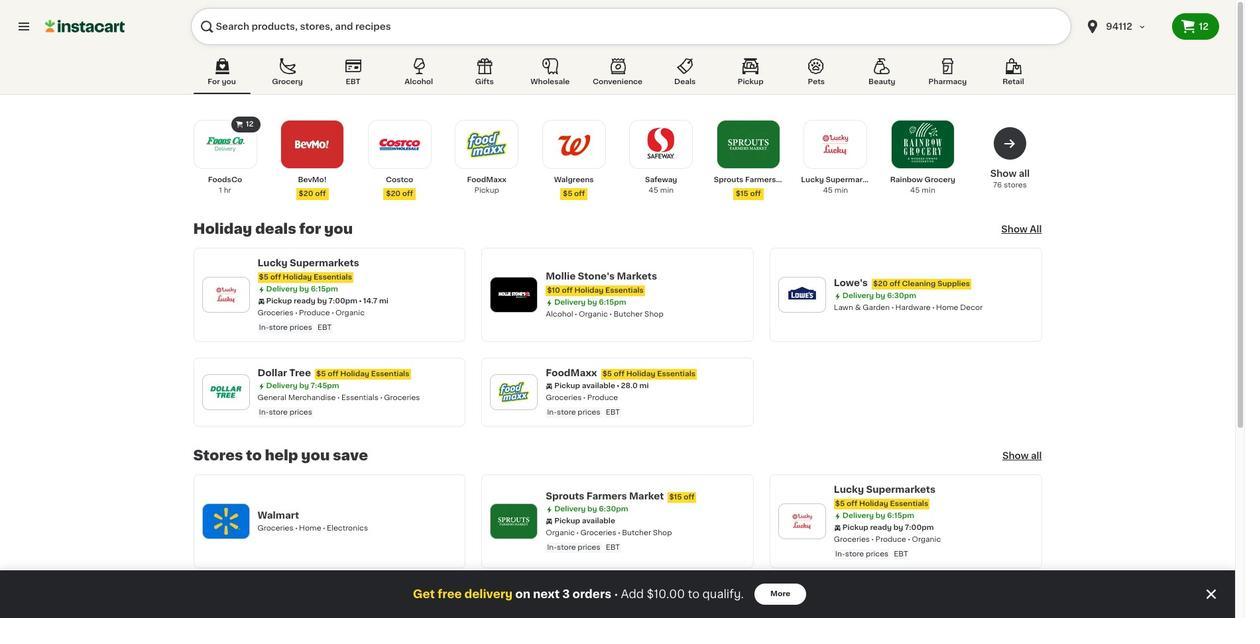 Task type: locate. For each thing, give the bounding box(es) containing it.
show inside show all popup button
[[1002, 451, 1029, 461]]

show
[[990, 169, 1017, 178], [1001, 225, 1028, 234], [1002, 451, 1029, 461]]

1 vertical spatial 12
[[246, 121, 254, 128]]

decor
[[960, 304, 983, 312]]

0 vertical spatial 6:15pm
[[311, 286, 338, 293]]

gifts
[[475, 78, 494, 86]]

groceries produce organic for 14.7
[[258, 310, 365, 317]]

1 vertical spatial 7:00pm
[[905, 524, 934, 532]]

orders
[[572, 589, 611, 600]]

0 vertical spatial 6:30pm
[[887, 292, 916, 300]]

2 vertical spatial 6:15pm
[[887, 512, 914, 520]]

0 horizontal spatial all
[[1019, 169, 1030, 178]]

$20 inside lowe's $20 off cleaning supplies
[[873, 280, 888, 288]]

0 vertical spatial farmers
[[745, 176, 776, 184]]

ebt for 14.7 mi
[[318, 324, 332, 331]]

0 horizontal spatial lucky supermarkets logo image
[[208, 278, 243, 312]]

in-
[[259, 324, 269, 331], [259, 409, 269, 416], [547, 409, 557, 416], [547, 544, 557, 552], [835, 551, 845, 558]]

sprouts up organic groceries butcher shop
[[546, 492, 584, 501]]

for you
[[208, 78, 236, 86]]

essentials inside dollar tree $5 off holiday essentials
[[371, 371, 409, 378]]

0 vertical spatial supermarkets
[[826, 176, 879, 184]]

rainbow grocery image
[[900, 122, 945, 167]]

home down walmart
[[299, 525, 321, 532]]

garden
[[863, 304, 890, 312]]

45 down "safeway"
[[649, 187, 658, 194]]

home
[[936, 304, 958, 312], [299, 525, 321, 532]]

1 vertical spatial foodmaxx
[[546, 369, 597, 378]]

2 horizontal spatial lucky
[[834, 485, 864, 495]]

0 horizontal spatial 7:00pm
[[329, 298, 357, 305]]

safeway image
[[639, 122, 684, 167]]

45 inside lucky supermarkets 45 min
[[823, 187, 833, 194]]

1 vertical spatial shop
[[653, 530, 672, 537]]

you for stores to help you save
[[301, 449, 330, 463]]

foodmaxx down foodmaxx "image"
[[467, 176, 506, 184]]

0 horizontal spatial produce
[[299, 310, 330, 317]]

6:30pm for market
[[599, 506, 628, 513]]

delivery by 6:30pm for farmers
[[554, 506, 628, 513]]

grocery button
[[259, 56, 316, 94]]

94112
[[1106, 22, 1132, 31]]

available
[[582, 383, 615, 390], [582, 518, 615, 525]]

0 horizontal spatial lucky supermarkets $5 off holiday essentials
[[258, 259, 359, 281]]

0 horizontal spatial sprouts farmers market $15 off
[[546, 492, 695, 501]]

$20 for bevmo!
[[299, 190, 313, 198]]

1 horizontal spatial farmers
[[745, 176, 776, 184]]

1 min from the left
[[660, 187, 674, 194]]

1 horizontal spatial $20
[[386, 190, 400, 198]]

home inside walmart groceries home electronics
[[299, 525, 321, 532]]

1 horizontal spatial foodmaxx
[[546, 369, 597, 378]]

groceries produce organic
[[258, 310, 365, 317], [834, 536, 941, 544]]

farmers up organic groceries butcher shop
[[587, 492, 627, 501]]

lucky supermarkets logo image
[[208, 278, 243, 312], [785, 505, 819, 539]]

home left decor
[[936, 304, 958, 312]]

2 vertical spatial delivery by 6:15pm
[[842, 512, 914, 520]]

pickup available
[[554, 383, 615, 390], [554, 518, 615, 525]]

min down "lucky supermarkets" image
[[835, 187, 848, 194]]

0 vertical spatial all
[[1019, 169, 1030, 178]]

$20 down costco
[[386, 190, 400, 198]]

delivery by 6:30pm
[[842, 292, 916, 300], [554, 506, 628, 513]]

mollie stone's markets $10 off holiday essentials
[[546, 272, 657, 294]]

all
[[1019, 169, 1030, 178], [1031, 451, 1042, 461]]

safeway 45 min
[[645, 176, 677, 194]]

1 vertical spatial ready
[[870, 524, 892, 532]]

butcher up the add
[[622, 530, 651, 537]]

to left help
[[246, 449, 262, 463]]

0 horizontal spatial groceries produce organic
[[258, 310, 365, 317]]

Search field
[[191, 8, 1071, 45]]

delivery by 6:15pm
[[266, 286, 338, 293], [554, 299, 626, 306], [842, 512, 914, 520]]

sprouts farmers market $15 off down the sprouts farmers market image
[[714, 176, 804, 198]]

pickup
[[738, 78, 764, 86], [474, 187, 499, 194], [266, 298, 292, 305], [554, 383, 580, 390], [554, 518, 580, 525], [842, 524, 868, 532]]

alcohol inside tab panel
[[546, 311, 573, 318]]

0 vertical spatial market
[[778, 176, 804, 184]]

0 vertical spatial foodmaxx
[[467, 176, 506, 184]]

45 for lucky supermarkets 45 min
[[823, 187, 833, 194]]

45
[[649, 187, 658, 194], [823, 187, 833, 194], [910, 187, 920, 194]]

grocery right "for you"
[[272, 78, 303, 86]]

sprouts down the sprouts farmers market image
[[714, 176, 743, 184]]

0 horizontal spatial ready
[[294, 298, 315, 305]]

1 horizontal spatial delivery by 6:30pm
[[842, 292, 916, 300]]

1 vertical spatial 6:15pm
[[599, 299, 626, 306]]

treatment tracker modal dialog
[[0, 571, 1235, 619]]

0 vertical spatial available
[[582, 383, 615, 390]]

foodmaxx logo image
[[497, 375, 531, 410]]

show for holiday deals for you
[[1001, 225, 1028, 234]]

1 horizontal spatial 7:00pm
[[905, 524, 934, 532]]

available up organic groceries butcher shop
[[582, 518, 615, 525]]

0 vertical spatial delivery by 6:30pm
[[842, 292, 916, 300]]

beauty button
[[853, 56, 910, 94]]

$20 for lowe's
[[873, 280, 888, 288]]

min down rainbow at the top of the page
[[922, 187, 935, 194]]

delivery by 6:30pm up organic groceries butcher shop
[[554, 506, 628, 513]]

off
[[315, 190, 326, 198], [402, 190, 413, 198], [574, 190, 585, 198], [750, 190, 761, 198], [270, 274, 281, 281], [889, 280, 900, 288], [562, 287, 573, 294], [328, 371, 338, 378], [614, 371, 625, 378], [684, 494, 695, 501], [847, 501, 857, 508], [614, 597, 625, 605]]

on
[[515, 589, 530, 600]]

walgreens
[[554, 176, 594, 184], [546, 595, 598, 605]]

mi right 14.7 at left
[[379, 298, 388, 305]]

alcohol
[[405, 78, 433, 86], [546, 311, 573, 318]]

essentials inside foodmaxx $5 off holiday essentials
[[657, 371, 695, 378]]

1 horizontal spatial lucky
[[801, 176, 824, 184]]

groceries produce organic for pickup
[[834, 536, 941, 544]]

all inside popup button
[[1031, 451, 1042, 461]]

mollie
[[546, 272, 576, 281]]

min down "safeway"
[[660, 187, 674, 194]]

1 vertical spatial grocery
[[924, 176, 955, 184]]

show inside show all popup button
[[1001, 225, 1028, 234]]

rainbow grocery 45 min
[[890, 176, 955, 194]]

lowe's $20 off cleaning supplies
[[834, 278, 970, 288]]

ready
[[294, 298, 315, 305], [870, 524, 892, 532]]

all inside show all 76 stores
[[1019, 169, 1030, 178]]

1 vertical spatial available
[[582, 518, 615, 525]]

sprouts farmers market $15 off up organic groceries butcher shop
[[546, 492, 695, 501]]

0 vertical spatial grocery
[[272, 78, 303, 86]]

sprouts farmers market image
[[726, 122, 771, 167]]

shop up $10.00
[[653, 530, 672, 537]]

1 45 from the left
[[649, 187, 658, 194]]

0 vertical spatial delivery by 6:15pm
[[266, 286, 338, 293]]

6:30pm for off
[[887, 292, 916, 300]]

6:30pm down lowe's $20 off cleaning supplies
[[887, 292, 916, 300]]

0 vertical spatial $15
[[736, 190, 748, 198]]

store
[[269, 324, 288, 331], [269, 409, 288, 416], [557, 409, 576, 416], [557, 544, 576, 552], [845, 551, 864, 558]]

mi for 14.7 mi
[[379, 298, 388, 305]]

0 horizontal spatial home
[[299, 525, 321, 532]]

show all button
[[1002, 449, 1042, 463]]

0 horizontal spatial 6:15pm
[[311, 286, 338, 293]]

2 vertical spatial supermarkets
[[866, 485, 935, 495]]

butcher
[[613, 311, 643, 318], [622, 530, 651, 537]]

mi right 28.0
[[639, 383, 649, 390]]

$20 inside bevmo! $20 off
[[299, 190, 313, 198]]

costco image
[[377, 122, 422, 167]]

essentials inside the mollie stone's markets $10 off holiday essentials
[[605, 287, 644, 294]]

2 45 from the left
[[823, 187, 833, 194]]

to inside tab panel
[[246, 449, 262, 463]]

0 horizontal spatial grocery
[[272, 78, 303, 86]]

delivery by 6:30pm for $20
[[842, 292, 916, 300]]

min inside lucky supermarkets 45 min
[[835, 187, 848, 194]]

1 horizontal spatial sprouts farmers market $15 off
[[714, 176, 804, 198]]

0 horizontal spatial to
[[246, 449, 262, 463]]

store for pickup available
[[557, 544, 576, 552]]

in- for pickup available
[[547, 544, 557, 552]]

grocery right rainbow at the top of the page
[[924, 176, 955, 184]]

lucky for 14.7 mi
[[258, 259, 288, 268]]

alcohol down $10
[[546, 311, 573, 318]]

by
[[299, 286, 309, 293], [876, 292, 885, 300], [317, 298, 327, 305], [587, 299, 597, 306], [299, 383, 309, 390], [587, 506, 597, 513], [876, 512, 885, 520], [893, 524, 903, 532]]

0 vertical spatial to
[[246, 449, 262, 463]]

lucky inside lucky supermarkets 45 min
[[801, 176, 824, 184]]

2 horizontal spatial $20
[[873, 280, 888, 288]]

0 horizontal spatial min
[[660, 187, 674, 194]]

in-store prices ebt for pickup ready by 7:00pm
[[835, 551, 908, 558]]

you inside button
[[222, 78, 236, 86]]

1 horizontal spatial 6:15pm
[[599, 299, 626, 306]]

alcohol up costco image
[[405, 78, 433, 86]]

0 vertical spatial lucky supermarkets $5 off holiday essentials
[[258, 259, 359, 281]]

min
[[660, 187, 674, 194], [835, 187, 848, 194], [922, 187, 935, 194]]

delivery by 6:30pm up garden
[[842, 292, 916, 300]]

2 horizontal spatial produce
[[875, 536, 906, 544]]

costco $20 off
[[386, 176, 413, 198]]

0 vertical spatial you
[[222, 78, 236, 86]]

0 vertical spatial home
[[936, 304, 958, 312]]

deals
[[674, 78, 696, 86]]

None search field
[[191, 8, 1071, 45]]

sprouts farmers market $15 off
[[714, 176, 804, 198], [546, 492, 695, 501]]

prices for 14.7 mi
[[290, 324, 312, 331]]

lucky supermarkets $5 off holiday essentials for pickup
[[834, 485, 935, 508]]

delivery for hardware
[[842, 292, 874, 300]]

min inside the rainbow grocery 45 min
[[922, 187, 935, 194]]

tab panel containing holiday deals for you
[[187, 115, 1048, 619]]

pickup available up groceries produce at the left bottom of page
[[554, 383, 615, 390]]

1 vertical spatial all
[[1031, 451, 1042, 461]]

supermarkets
[[826, 176, 879, 184], [290, 259, 359, 268], [866, 485, 935, 495]]

1 vertical spatial home
[[299, 525, 321, 532]]

prices
[[290, 324, 312, 331], [290, 409, 312, 416], [578, 409, 600, 416], [578, 544, 600, 552], [866, 551, 889, 558]]

1 horizontal spatial mi
[[639, 383, 649, 390]]

butcher down markets
[[613, 311, 643, 318]]

farmers down the sprouts farmers market image
[[745, 176, 776, 184]]

2 min from the left
[[835, 187, 848, 194]]

more button
[[754, 584, 806, 605]]

dollar
[[258, 369, 287, 378]]

grocery inside the rainbow grocery 45 min
[[924, 176, 955, 184]]

organic groceries butcher shop
[[546, 530, 672, 537]]

1 horizontal spatial $15
[[736, 190, 748, 198]]

tree
[[289, 369, 311, 378]]

0 horizontal spatial delivery by 6:30pm
[[554, 506, 628, 513]]

walgreens left •
[[546, 595, 598, 605]]

6:15pm for 14.7 mi
[[311, 286, 338, 293]]

lucky supermarkets 45 min
[[801, 176, 879, 194]]

convenience button
[[587, 56, 648, 94]]

alcohol inside alcohol button
[[405, 78, 433, 86]]

delivery for pickup ready by 7:00pm
[[842, 512, 874, 520]]

1 horizontal spatial 45
[[823, 187, 833, 194]]

1 horizontal spatial pickup ready by 7:00pm
[[842, 524, 934, 532]]

0 horizontal spatial mi
[[379, 298, 388, 305]]

6:30pm
[[887, 292, 916, 300], [599, 506, 628, 513]]

1 vertical spatial lucky supermarkets $5 off holiday essentials
[[834, 485, 935, 508]]

delivery
[[266, 286, 297, 293], [842, 292, 874, 300], [554, 299, 586, 306], [266, 383, 297, 390], [554, 506, 586, 513], [842, 512, 874, 520]]

3 min from the left
[[922, 187, 935, 194]]

farmers
[[745, 176, 776, 184], [587, 492, 627, 501]]

lucky supermarkets $5 off holiday essentials for 14.7
[[258, 259, 359, 281]]

1 vertical spatial groceries produce organic
[[834, 536, 941, 544]]

foodmaxx image
[[464, 122, 509, 167]]

pets
[[808, 78, 825, 86]]

0 vertical spatial pickup available
[[554, 383, 615, 390]]

1 horizontal spatial home
[[936, 304, 958, 312]]

holiday
[[193, 222, 252, 236], [283, 274, 312, 281], [574, 287, 603, 294], [340, 371, 369, 378], [626, 371, 655, 378], [859, 501, 888, 508]]

available up groceries produce at the left bottom of page
[[582, 383, 615, 390]]

in-store prices ebt for pickup available
[[547, 544, 620, 552]]

45 down "lucky supermarkets" image
[[823, 187, 833, 194]]

0 vertical spatial 12
[[1199, 22, 1209, 31]]

1 vertical spatial supermarkets
[[290, 259, 359, 268]]

6:30pm up organic groceries butcher shop
[[599, 506, 628, 513]]

foodmaxx pickup
[[467, 176, 506, 194]]

foodmaxx up groceries produce at the left bottom of page
[[546, 369, 597, 378]]

0 horizontal spatial $20
[[299, 190, 313, 198]]

0 horizontal spatial market
[[629, 492, 664, 501]]

$20 inside costco $20 off
[[386, 190, 400, 198]]

1 horizontal spatial market
[[778, 176, 804, 184]]

$20 up garden
[[873, 280, 888, 288]]

bevmo!
[[298, 176, 327, 184]]

0 horizontal spatial lucky
[[258, 259, 288, 268]]

general merchandise essentials groceries
[[258, 394, 420, 402]]

1 vertical spatial produce
[[587, 394, 618, 402]]

produce
[[299, 310, 330, 317], [587, 394, 618, 402], [875, 536, 906, 544]]

3 45 from the left
[[910, 187, 920, 194]]

1 horizontal spatial produce
[[587, 394, 618, 402]]

1 available from the top
[[582, 383, 615, 390]]

sprouts inside sprouts farmers market $15 off
[[714, 176, 743, 184]]

lucky for pickup ready by 7:00pm
[[834, 485, 864, 495]]

2 vertical spatial show
[[1002, 451, 1029, 461]]

1 vertical spatial to
[[688, 589, 700, 600]]

1 horizontal spatial 12
[[1199, 22, 1209, 31]]

28.0 mi
[[621, 383, 649, 390]]

0 horizontal spatial delivery by 6:15pm
[[266, 286, 338, 293]]

1 vertical spatial lucky supermarkets logo image
[[785, 505, 819, 539]]

1 vertical spatial alcohol
[[546, 311, 573, 318]]

show for stores to help you save
[[1002, 451, 1029, 461]]

foodmaxx
[[467, 176, 506, 184], [546, 369, 597, 378]]

1 horizontal spatial 6:30pm
[[887, 292, 916, 300]]

alcohol for alcohol organic butcher shop
[[546, 311, 573, 318]]

$20 down bevmo!
[[299, 190, 313, 198]]

1 horizontal spatial groceries produce organic
[[834, 536, 941, 544]]

1 horizontal spatial lucky supermarkets $5 off holiday essentials
[[834, 485, 935, 508]]

pickup available up organic groceries butcher shop
[[554, 518, 615, 525]]

1 vertical spatial lucky
[[258, 259, 288, 268]]

45 inside the rainbow grocery 45 min
[[910, 187, 920, 194]]

hr
[[224, 187, 231, 194]]

0 horizontal spatial $15
[[669, 494, 682, 501]]

1 vertical spatial show
[[1001, 225, 1028, 234]]

tab panel
[[187, 115, 1048, 619]]

$5 inside dollar tree $5 off holiday essentials
[[316, 371, 326, 378]]

off inside costco $20 off
[[402, 190, 413, 198]]

45 down rainbow at the top of the page
[[910, 187, 920, 194]]

2 vertical spatial lucky
[[834, 485, 864, 495]]

$10
[[547, 287, 560, 294]]

help
[[265, 449, 298, 463]]

1 vertical spatial 6:30pm
[[599, 506, 628, 513]]

1 vertical spatial walgreens
[[546, 595, 598, 605]]

off inside the mollie stone's markets $10 off holiday essentials
[[562, 287, 573, 294]]

shop down markets
[[644, 311, 663, 318]]

0 vertical spatial ready
[[294, 298, 315, 305]]

foodmaxx for foodmaxx pickup
[[467, 176, 506, 184]]

walgreens down the walgreens image
[[554, 176, 594, 184]]

0 vertical spatial show
[[990, 169, 1017, 178]]

0 horizontal spatial alcohol
[[405, 78, 433, 86]]

sprouts
[[714, 176, 743, 184], [546, 492, 584, 501]]

for you button
[[193, 56, 250, 94]]

1 vertical spatial mi
[[639, 383, 649, 390]]

sprouts farmers market logo image
[[497, 505, 531, 539]]

you for holiday deals for you
[[324, 222, 353, 236]]

instacart image
[[45, 19, 125, 34]]

off inside bevmo! $20 off
[[315, 190, 326, 198]]

1 horizontal spatial alcohol
[[546, 311, 573, 318]]

1 horizontal spatial all
[[1031, 451, 1042, 461]]

12
[[1199, 22, 1209, 31], [246, 121, 254, 128]]

to right $10.00
[[688, 589, 700, 600]]

1 vertical spatial delivery by 6:15pm
[[554, 299, 626, 306]]

$5
[[563, 190, 572, 198], [259, 274, 268, 281], [316, 371, 326, 378], [602, 371, 612, 378], [835, 501, 845, 508], [603, 597, 613, 605]]

ebt for pickup ready by 7:00pm
[[894, 551, 908, 558]]

get
[[413, 589, 435, 600]]

0 horizontal spatial 12
[[246, 121, 254, 128]]

to
[[246, 449, 262, 463], [688, 589, 700, 600]]



Task type: vqa. For each thing, say whether or not it's contained in the screenshot.
1st 89
no



Task type: describe. For each thing, give the bounding box(es) containing it.
holiday inside dollar tree $5 off holiday essentials
[[340, 371, 369, 378]]

butcher for groceries
[[622, 530, 651, 537]]

12 inside "button"
[[1199, 22, 1209, 31]]

94112 button
[[1077, 8, 1172, 45]]

mollie stone's markets logo image
[[497, 278, 531, 312]]

0 vertical spatial walgreens
[[554, 176, 594, 184]]

delivery by 7:45pm
[[266, 383, 339, 390]]

6:15pm for pickup ready by 7:00pm
[[887, 512, 914, 520]]

foodsco 1 hr
[[208, 176, 242, 194]]

delivery by 6:15pm for pickup ready by 7:00pm
[[842, 512, 914, 520]]

bevmo! image
[[290, 122, 335, 167]]

show inside show all 76 stores
[[990, 169, 1017, 178]]

prices for pickup available
[[578, 544, 600, 552]]

by for pickup available
[[587, 506, 597, 513]]

min for rainbow grocery 45 min
[[922, 187, 935, 194]]

$10.00
[[647, 589, 685, 600]]

by for organic
[[587, 299, 597, 306]]

in-store prices
[[259, 409, 312, 416]]

bevmo! $20 off
[[298, 176, 327, 198]]

walmart groceries home electronics
[[258, 511, 368, 532]]

grocery inside button
[[272, 78, 303, 86]]

by for 14.7 mi
[[299, 286, 309, 293]]

shop for organic groceries butcher shop
[[653, 530, 672, 537]]

wholesale button
[[522, 56, 579, 94]]

1 vertical spatial market
[[629, 492, 664, 501]]

holiday deals for you
[[193, 222, 353, 236]]

merchandise
[[288, 394, 336, 402]]

delivery by 6:15pm for 14.7 mi
[[266, 286, 338, 293]]

save
[[333, 449, 368, 463]]

alcohol organic butcher shop
[[546, 311, 663, 318]]

rainbow
[[890, 176, 923, 184]]

0 horizontal spatial pickup ready by 7:00pm
[[266, 298, 357, 305]]

for
[[208, 78, 220, 86]]

pickup button
[[722, 56, 779, 94]]

lowe's
[[834, 278, 868, 288]]

off inside lowe's $20 off cleaning supplies
[[889, 280, 900, 288]]

delivery for organic
[[554, 299, 586, 306]]

stores to help you save
[[193, 449, 368, 463]]

store for 14.7 mi
[[269, 324, 288, 331]]

store for pickup ready by 7:00pm
[[845, 551, 864, 558]]

delivery for pickup available
[[554, 506, 586, 513]]

foodmaxx for foodmaxx $5 off holiday essentials
[[546, 369, 597, 378]]

markets
[[617, 272, 657, 281]]

2 pickup available from the top
[[554, 518, 615, 525]]

foodmaxx $5 off holiday essentials
[[546, 369, 695, 378]]

alcohol button
[[390, 56, 447, 94]]

45 for rainbow grocery 45 min
[[910, 187, 920, 194]]

stone's
[[578, 272, 615, 281]]

show all 76 stores
[[990, 169, 1030, 189]]

pharmacy button
[[919, 56, 976, 94]]

butcher for organic
[[613, 311, 643, 318]]

all for show all
[[1031, 451, 1042, 461]]

walmart
[[258, 511, 299, 520]]

ebt button
[[325, 56, 382, 94]]

min for lucky supermarkets 45 min
[[835, 187, 848, 194]]

pickup inside pickup button
[[738, 78, 764, 86]]

dollar tree $5 off holiday essentials
[[258, 369, 409, 378]]

1 vertical spatial $15
[[669, 494, 682, 501]]

farmers inside sprouts farmers market $15 off
[[745, 176, 776, 184]]

produce for pickup ready by 7:00pm
[[875, 536, 906, 544]]

$20 for costco
[[386, 190, 400, 198]]

45 inside safeway 45 min
[[649, 187, 658, 194]]

foodsco
[[208, 176, 242, 184]]

delivery for essentials
[[266, 383, 297, 390]]

delivery by 6:15pm for organic
[[554, 299, 626, 306]]

retail button
[[985, 56, 1042, 94]]

walgreens image
[[551, 122, 596, 167]]

off inside dollar tree $5 off holiday essentials
[[328, 371, 338, 378]]

holiday inside the mollie stone's markets $10 off holiday essentials
[[574, 287, 603, 294]]

cleaning
[[902, 280, 936, 288]]

qualify.
[[702, 589, 744, 600]]

delivery for 14.7 mi
[[266, 286, 297, 293]]

to inside get free delivery on next 3 orders • add $10.00 to qualify.
[[688, 589, 700, 600]]

1 pickup available from the top
[[554, 383, 615, 390]]

beauty
[[868, 78, 895, 86]]

1 vertical spatial pickup ready by 7:00pm
[[842, 524, 934, 532]]

electronics
[[327, 525, 368, 532]]

holiday inside foodmaxx $5 off holiday essentials
[[626, 371, 655, 378]]

supplies
[[937, 280, 970, 288]]

lucky supermarkets logo image for pickup ready by 7:00pm
[[785, 505, 819, 539]]

ebt inside button
[[346, 78, 360, 86]]

min inside safeway 45 min
[[660, 187, 674, 194]]

get free delivery on next 3 orders • add $10.00 to qualify.
[[413, 589, 744, 600]]

general
[[258, 394, 286, 402]]

14.7 mi
[[363, 298, 388, 305]]

walmart logo image
[[208, 505, 243, 539]]

14.7
[[363, 298, 377, 305]]

lawn & garden hardware home decor
[[834, 304, 983, 312]]

94112 button
[[1085, 8, 1164, 45]]

in-store prices ebt for 14.7 mi
[[259, 324, 332, 331]]

pharmacy
[[929, 78, 967, 86]]

ebt for pickup available
[[606, 544, 620, 552]]

0 vertical spatial 7:00pm
[[329, 298, 357, 305]]

supermarkets for 14.7 mi
[[290, 259, 359, 268]]

7:45pm
[[311, 383, 339, 390]]

hardware
[[895, 304, 931, 312]]

retail
[[1002, 78, 1024, 86]]

1 vertical spatial farmers
[[587, 492, 627, 501]]

2 available from the top
[[582, 518, 615, 525]]

lowe's logo image
[[785, 278, 819, 312]]

by for pickup ready by 7:00pm
[[876, 512, 885, 520]]

convenience
[[593, 78, 642, 86]]

show all
[[1002, 451, 1042, 461]]

by for essentials
[[299, 383, 309, 390]]

foodsco image
[[203, 122, 248, 167]]

3
[[562, 589, 570, 600]]

alcohol for alcohol
[[405, 78, 433, 86]]

deals button
[[656, 56, 713, 94]]

1 vertical spatial sprouts
[[546, 492, 584, 501]]

mi for 28.0 mi
[[639, 383, 649, 390]]

lucky supermarkets image
[[813, 122, 858, 167]]

deals
[[255, 222, 296, 236]]

shop for alcohol organic butcher shop
[[644, 311, 663, 318]]

dollar tree logo image
[[208, 375, 243, 410]]

groceries produce
[[546, 394, 618, 402]]

lucky supermarkets logo image for 14.7 mi
[[208, 278, 243, 312]]

0 vertical spatial walgreens $5 off
[[554, 176, 594, 198]]

$5 inside foodmaxx $5 off holiday essentials
[[602, 371, 612, 378]]

show all button
[[1001, 223, 1042, 236]]

pets button
[[788, 56, 845, 94]]

by for hardware
[[876, 292, 885, 300]]

for
[[299, 222, 321, 236]]

in- for pickup ready by 7:00pm
[[835, 551, 845, 558]]

prices for pickup ready by 7:00pm
[[866, 551, 889, 558]]

delivery
[[464, 589, 513, 600]]

produce for 14.7 mi
[[299, 310, 330, 317]]

add
[[621, 589, 644, 600]]

1
[[219, 187, 222, 194]]

wholesale
[[531, 78, 570, 86]]

shop categories tab list
[[193, 56, 1042, 94]]

&
[[855, 304, 861, 312]]

•
[[614, 589, 618, 600]]

next
[[533, 589, 560, 600]]

pickup inside foodmaxx pickup
[[474, 187, 499, 194]]

1 horizontal spatial ready
[[870, 524, 892, 532]]

all for show all 76 stores
[[1019, 169, 1030, 178]]

show all
[[1001, 225, 1042, 234]]

all
[[1030, 225, 1042, 234]]

costco
[[386, 176, 413, 184]]

in- for 14.7 mi
[[259, 324, 269, 331]]

off inside foodmaxx $5 off holiday essentials
[[614, 371, 625, 378]]

28.0
[[621, 383, 638, 390]]

gifts button
[[456, 56, 513, 94]]

12 button
[[1172, 13, 1219, 40]]

supermarkets inside lucky supermarkets 45 min
[[826, 176, 879, 184]]

safeway
[[645, 176, 677, 184]]

76
[[993, 182, 1002, 189]]

stores
[[193, 449, 243, 463]]

lawn
[[834, 304, 853, 312]]

1 vertical spatial sprouts farmers market $15 off
[[546, 492, 695, 501]]

1 vertical spatial walgreens $5 off
[[546, 595, 625, 605]]

groceries inside walmart groceries home electronics
[[258, 525, 293, 532]]

supermarkets for pickup ready by 7:00pm
[[866, 485, 935, 495]]

more
[[770, 591, 790, 598]]

6:15pm for organic
[[599, 299, 626, 306]]

free
[[438, 589, 462, 600]]



